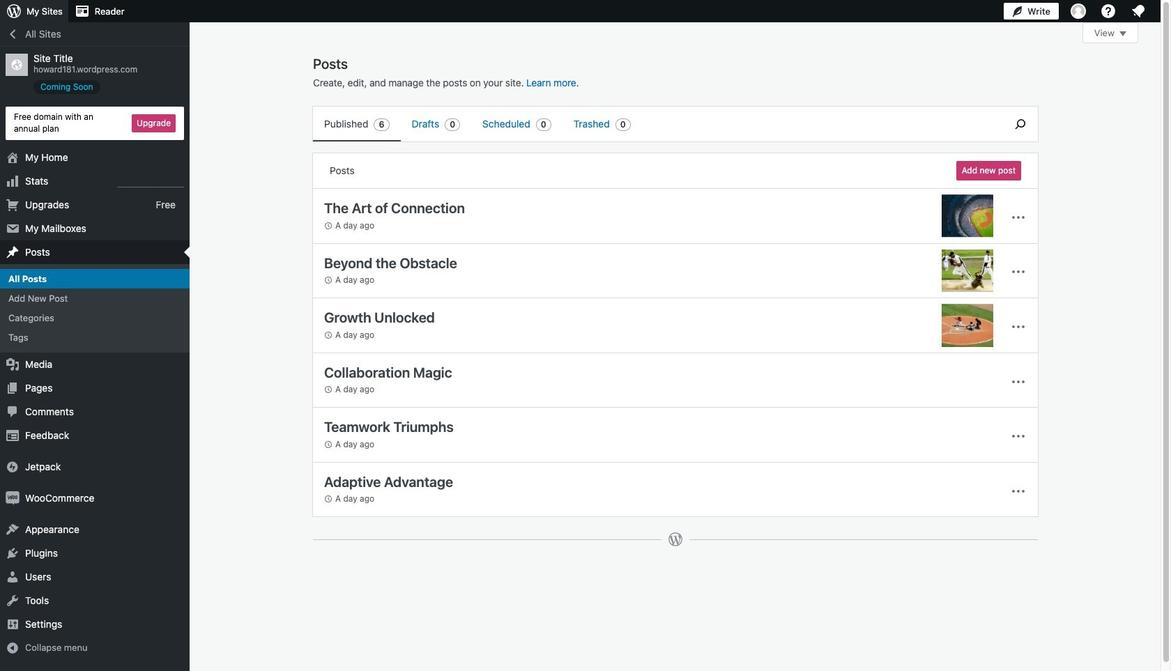 Task type: describe. For each thing, give the bounding box(es) containing it.
1 img image from the top
[[6, 461, 20, 475]]

5 toggle menu image from the top
[[1011, 428, 1027, 445]]

manage your notifications image
[[1131, 3, 1147, 20]]

open search image
[[1004, 116, 1039, 133]]



Task type: vqa. For each thing, say whether or not it's contained in the screenshot.
main content
yes



Task type: locate. For each thing, give the bounding box(es) containing it.
main content
[[312, 22, 1139, 562]]

closed image
[[1120, 31, 1127, 36]]

2 img image from the top
[[6, 492, 20, 506]]

6 toggle menu image from the top
[[1011, 483, 1027, 500]]

menu
[[313, 107, 997, 142]]

2 toggle menu image from the top
[[1011, 264, 1027, 281]]

0 vertical spatial img image
[[6, 461, 20, 475]]

img image
[[6, 461, 20, 475], [6, 492, 20, 506]]

3 toggle menu image from the top
[[1011, 319, 1027, 335]]

1 vertical spatial img image
[[6, 492, 20, 506]]

4 toggle menu image from the top
[[1011, 374, 1027, 390]]

highest hourly views 0 image
[[118, 178, 184, 187]]

toggle menu image
[[1011, 209, 1027, 226], [1011, 264, 1027, 281], [1011, 319, 1027, 335], [1011, 374, 1027, 390], [1011, 428, 1027, 445], [1011, 483, 1027, 500]]

help image
[[1101, 3, 1117, 20]]

1 toggle menu image from the top
[[1011, 209, 1027, 226]]

my profile image
[[1071, 3, 1087, 19]]

None search field
[[1004, 107, 1039, 142]]



